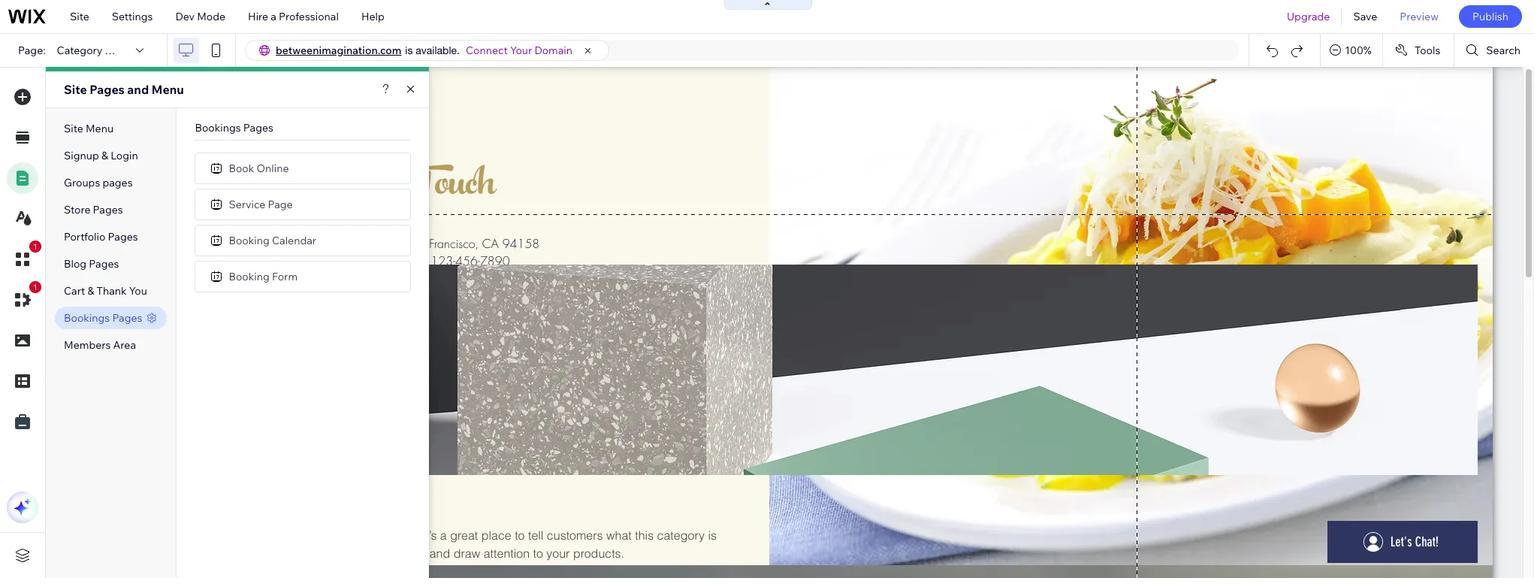 Task type: vqa. For each thing, say whether or not it's contained in the screenshot.
Search button at right top
yes



Task type: describe. For each thing, give the bounding box(es) containing it.
blog
[[64, 257, 87, 271]]

dev
[[175, 10, 195, 23]]

publish button
[[1460, 5, 1523, 28]]

cart & thank you
[[64, 284, 147, 298]]

pages up area at the left of page
[[112, 311, 142, 325]]

dev mode
[[175, 10, 226, 23]]

login
[[111, 149, 138, 162]]

1 1 button from the top
[[7, 241, 41, 275]]

is available. connect your domain
[[405, 44, 573, 57]]

pages up the portfolio pages at the left top
[[93, 203, 123, 216]]

and
[[127, 82, 149, 97]]

form
[[272, 269, 298, 283]]

signup & login
[[64, 149, 138, 162]]

booking for booking calendar
[[229, 233, 270, 247]]

calendar
[[272, 233, 317, 247]]

pages right the portfolio
[[108, 230, 138, 244]]

2 1 button from the top
[[7, 281, 41, 316]]

category page
[[57, 44, 130, 57]]

1 horizontal spatial bookings
[[195, 121, 241, 135]]

professional
[[279, 10, 339, 23]]

domain
[[535, 44, 573, 57]]

a
[[271, 10, 277, 23]]

pages
[[103, 176, 133, 189]]

search button
[[1455, 34, 1535, 67]]

tools button
[[1384, 34, 1455, 67]]

& for signup
[[101, 149, 108, 162]]

is
[[405, 44, 413, 56]]

booking form
[[229, 269, 298, 283]]

mode
[[197, 10, 226, 23]]

blog pages
[[64, 257, 119, 271]]

hire a professional
[[248, 10, 339, 23]]

booking calendar
[[229, 233, 317, 247]]

book
[[229, 161, 254, 175]]

page for service page
[[268, 197, 293, 211]]

service page
[[229, 197, 293, 211]]

save
[[1354, 10, 1378, 23]]

area
[[113, 338, 136, 352]]

page for category page
[[105, 44, 130, 57]]

book online
[[229, 161, 289, 175]]

upgrade
[[1288, 10, 1331, 23]]

1 horizontal spatial bookings pages
[[195, 121, 274, 135]]

members area
[[64, 338, 136, 352]]

you
[[129, 284, 147, 298]]

0 horizontal spatial menu
[[86, 122, 114, 135]]

1 horizontal spatial menu
[[152, 82, 184, 97]]

category
[[57, 44, 103, 57]]



Task type: locate. For each thing, give the bounding box(es) containing it.
0 vertical spatial booking
[[229, 233, 270, 247]]

pages up book online
[[243, 121, 274, 135]]

site for site pages and menu
[[64, 82, 87, 97]]

0 horizontal spatial page
[[105, 44, 130, 57]]

page down settings
[[105, 44, 130, 57]]

page
[[105, 44, 130, 57], [268, 197, 293, 211]]

bookings
[[195, 121, 241, 135], [64, 311, 110, 325]]

bookings up book on the top left
[[195, 121, 241, 135]]

site up signup
[[64, 122, 83, 135]]

1 vertical spatial booking
[[229, 269, 270, 283]]

site up category
[[70, 10, 89, 23]]

settings
[[112, 10, 153, 23]]

pages left and
[[90, 82, 125, 97]]

0 horizontal spatial bookings pages
[[64, 311, 142, 325]]

booking
[[229, 233, 270, 247], [229, 269, 270, 283]]

menu up signup & login
[[86, 122, 114, 135]]

1 vertical spatial menu
[[86, 122, 114, 135]]

available.
[[416, 44, 460, 56]]

site down category
[[64, 82, 87, 97]]

1 button left blog
[[7, 241, 41, 275]]

hire
[[248, 10, 268, 23]]

0 horizontal spatial &
[[87, 284, 94, 298]]

1 vertical spatial 1
[[33, 283, 38, 292]]

0 vertical spatial bookings
[[195, 121, 241, 135]]

1 1 from the top
[[33, 242, 38, 251]]

site
[[70, 10, 89, 23], [64, 82, 87, 97], [64, 122, 83, 135]]

page right service
[[268, 197, 293, 211]]

site pages and menu
[[64, 82, 184, 97]]

bookings up members
[[64, 311, 110, 325]]

&
[[101, 149, 108, 162], [87, 284, 94, 298]]

preview button
[[1389, 0, 1451, 33]]

booking left form
[[229, 269, 270, 283]]

0 vertical spatial site
[[70, 10, 89, 23]]

0 vertical spatial 1
[[33, 242, 38, 251]]

cart
[[64, 284, 85, 298]]

1 horizontal spatial &
[[101, 149, 108, 162]]

1 vertical spatial bookings
[[64, 311, 110, 325]]

site for site menu
[[64, 122, 83, 135]]

search
[[1487, 44, 1521, 57]]

service
[[229, 197, 266, 211]]

menu
[[152, 82, 184, 97], [86, 122, 114, 135]]

1
[[33, 242, 38, 251], [33, 283, 38, 292]]

& for cart
[[87, 284, 94, 298]]

pages
[[90, 82, 125, 97], [243, 121, 274, 135], [93, 203, 123, 216], [108, 230, 138, 244], [89, 257, 119, 271], [112, 311, 142, 325]]

connect
[[466, 44, 508, 57]]

groups
[[64, 176, 100, 189]]

1 vertical spatial bookings pages
[[64, 311, 142, 325]]

tools
[[1415, 44, 1441, 57]]

& right the cart
[[87, 284, 94, 298]]

bookings pages up book on the top left
[[195, 121, 274, 135]]

online
[[257, 161, 289, 175]]

thank
[[97, 284, 127, 298]]

100% button
[[1322, 34, 1383, 67]]

0 vertical spatial &
[[101, 149, 108, 162]]

1 left the cart
[[33, 283, 38, 292]]

booking for booking form
[[229, 269, 270, 283]]

0 vertical spatial menu
[[152, 82, 184, 97]]

100%
[[1346, 44, 1372, 57]]

site menu
[[64, 122, 114, 135]]

0 vertical spatial 1 button
[[7, 241, 41, 275]]

site for site
[[70, 10, 89, 23]]

pages up cart & thank you
[[89, 257, 119, 271]]

help
[[361, 10, 385, 23]]

0 horizontal spatial bookings
[[64, 311, 110, 325]]

portfolio pages
[[64, 230, 138, 244]]

members
[[64, 338, 111, 352]]

bookings pages
[[195, 121, 274, 135], [64, 311, 142, 325]]

groups pages
[[64, 176, 133, 189]]

store pages
[[64, 203, 123, 216]]

2 vertical spatial site
[[64, 122, 83, 135]]

2 1 from the top
[[33, 283, 38, 292]]

1 vertical spatial site
[[64, 82, 87, 97]]

booking down service
[[229, 233, 270, 247]]

0 vertical spatial page
[[105, 44, 130, 57]]

bookings pages down cart & thank you
[[64, 311, 142, 325]]

1 horizontal spatial page
[[268, 197, 293, 211]]

your
[[510, 44, 532, 57]]

store
[[64, 203, 91, 216]]

& left login on the left of page
[[101, 149, 108, 162]]

1 vertical spatial page
[[268, 197, 293, 211]]

1 button left the cart
[[7, 281, 41, 316]]

save button
[[1343, 0, 1389, 33]]

0 vertical spatial bookings pages
[[195, 121, 274, 135]]

betweenimagination.com
[[276, 44, 402, 57]]

menu right and
[[152, 82, 184, 97]]

signup
[[64, 149, 99, 162]]

1 button
[[7, 241, 41, 275], [7, 281, 41, 316]]

preview
[[1401, 10, 1439, 23]]

1 booking from the top
[[229, 233, 270, 247]]

2 booking from the top
[[229, 269, 270, 283]]

publish
[[1473, 10, 1509, 23]]

1 left the portfolio
[[33, 242, 38, 251]]

portfolio
[[64, 230, 106, 244]]

1 vertical spatial &
[[87, 284, 94, 298]]

1 vertical spatial 1 button
[[7, 281, 41, 316]]



